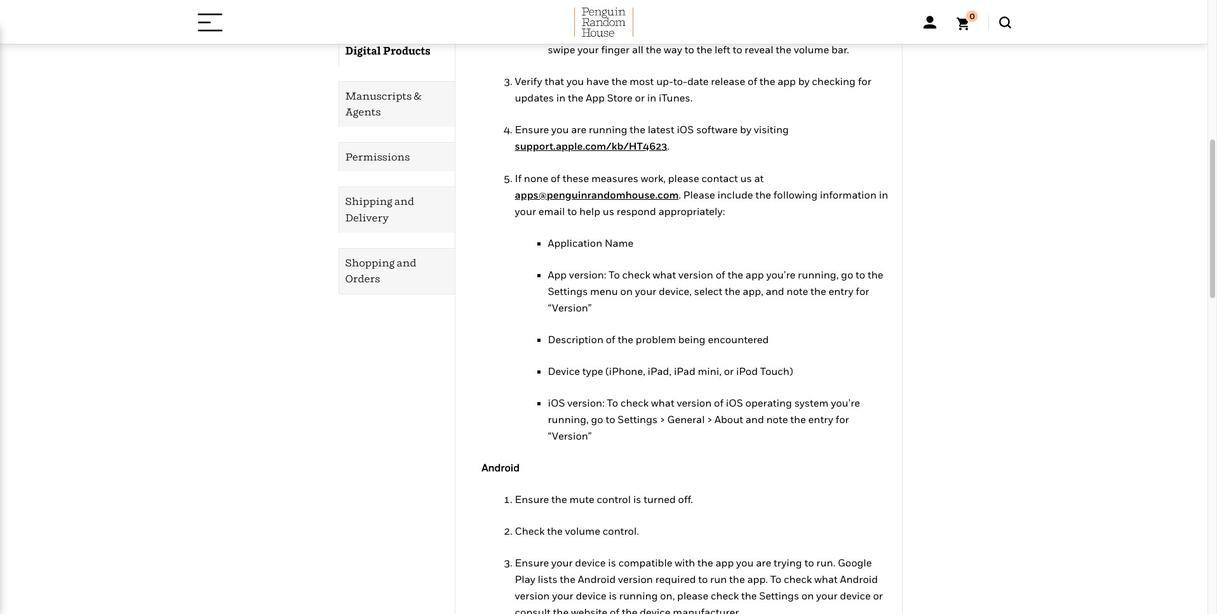 Task type: locate. For each thing, give the bounding box(es) containing it.
general
[[667, 414, 705, 426]]

2 vertical spatial ensure
[[515, 557, 549, 570]]

settings left menu
[[548, 285, 588, 298]]

your
[[578, 43, 599, 56], [515, 205, 536, 218], [635, 285, 656, 298], [551, 557, 573, 570], [552, 590, 573, 603], [816, 590, 838, 603]]

0 vertical spatial ensure
[[515, 123, 549, 136]]

on down trying
[[802, 590, 814, 603]]

0 vertical spatial app
[[778, 75, 796, 88]]

to
[[685, 43, 694, 56], [733, 43, 742, 56], [567, 205, 577, 218], [856, 269, 865, 282], [606, 414, 615, 426], [804, 557, 814, 570], [698, 574, 708, 586]]

version: for app
[[569, 269, 606, 282]]

us right help
[[603, 205, 614, 218]]

can
[[684, 27, 702, 39]]

1 vertical spatial for
[[856, 285, 869, 298]]

0 vertical spatial settings
[[548, 285, 588, 298]]

1 > from the left
[[660, 414, 665, 426]]

running left on,
[[619, 590, 658, 603]]

1 vertical spatial what
[[651, 397, 674, 410]]

1 horizontal spatial .
[[679, 188, 681, 201]]

app inside app version: to check what version of the app you're running, go to the settings menu on your device, select the app, and note the entry for "version"
[[746, 269, 764, 282]]

by inside verify that you have the most up-to-date release of the app by checking for updates in the app store or in itunes.
[[798, 75, 810, 88]]

using
[[594, 27, 621, 39]]

running up the support.apple.com/kb/ht4623
[[589, 123, 627, 136]]

0 horizontal spatial >
[[660, 414, 665, 426]]

and right shipping
[[394, 195, 414, 208]]

is down control.
[[608, 557, 616, 570]]

or
[[635, 91, 645, 104], [724, 365, 734, 378], [873, 590, 883, 603]]

device down on,
[[640, 607, 671, 615]]

double-
[[704, 27, 742, 39]]

0 horizontal spatial settings
[[548, 285, 588, 298]]

and right app,
[[766, 285, 784, 298]]

us left "at"
[[740, 172, 752, 185]]

1 horizontal spatial running,
[[798, 269, 839, 282]]

please
[[683, 188, 715, 201]]

version up general
[[677, 397, 712, 410]]

ensure up check
[[515, 494, 549, 506]]

to for >
[[607, 397, 618, 410]]

. left the "please"
[[679, 188, 681, 201]]

swipe
[[548, 43, 575, 56]]

1 horizontal spatial ios
[[677, 123, 694, 136]]

description of the problem being encountered
[[548, 334, 769, 346]]

ios down device
[[548, 397, 565, 410]]

of up about
[[714, 397, 724, 410]]

.
[[667, 140, 670, 152], [679, 188, 681, 201]]

to for menu
[[609, 269, 620, 282]]

entry inside app version: to check what version of the app you're running, go to the settings menu on your device, select the app, and note the entry for "version"
[[829, 285, 854, 298]]

your left email
[[515, 205, 536, 218]]

most
[[630, 75, 654, 88]]

settings inside ensure your device is compatible with the app you are trying to run. google play lists the android version required to run the app. to check what android version your device is running on, please check the settings on your device or consult the website of the device manufacturer.
[[759, 590, 799, 603]]

by
[[798, 75, 810, 88], [740, 123, 751, 136]]

2 horizontal spatial android
[[840, 574, 878, 586]]

in
[[556, 91, 566, 104], [647, 91, 656, 104], [879, 188, 888, 201]]

1 horizontal spatial volume
[[794, 43, 829, 56]]

you
[[557, 27, 574, 39], [665, 27, 682, 39], [567, 75, 584, 88], [551, 123, 569, 136], [736, 557, 754, 570]]

0 horizontal spatial us
[[603, 205, 614, 218]]

>
[[660, 414, 665, 426], [707, 414, 712, 426]]

2 vertical spatial app
[[716, 557, 734, 570]]

check
[[622, 269, 650, 282], [621, 397, 649, 410], [784, 574, 812, 586], [711, 590, 739, 603]]

reveal
[[745, 43, 773, 56]]

latest
[[648, 123, 674, 136]]

check
[[515, 525, 545, 538]]

please inside ensure your device is compatible with the app you are trying to run. google play lists the android version required to run the app. to check what android version your device is running on, please check the settings on your device or consult the website of the device manufacturer.
[[677, 590, 708, 603]]

1 vertical spatial app
[[746, 269, 764, 282]]

1 "version" from the top
[[548, 302, 592, 315]]

what down the run. at the right of page
[[814, 574, 838, 586]]

go
[[841, 269, 853, 282], [591, 414, 603, 426]]

if
[[548, 27, 555, 39], [515, 172, 522, 185]]

app down have
[[586, 91, 605, 104]]

1 vertical spatial on
[[802, 590, 814, 603]]

0 horizontal spatial ios
[[548, 397, 565, 410]]

app inside app version: to check what version of the app you're running, go to the settings menu on your device, select the app, and note the entry for "version"
[[548, 269, 567, 282]]

store
[[607, 91, 633, 104]]

trying
[[774, 557, 802, 570]]

what up the device,
[[653, 269, 676, 282]]

0 vertical spatial version:
[[569, 269, 606, 282]]

"version" inside app version: to check what version of the app you're running, go to the settings menu on your device, select the app, and note the entry for "version"
[[548, 302, 592, 315]]

0 horizontal spatial if
[[515, 172, 522, 185]]

2 vertical spatial to
[[770, 574, 781, 586]]

version: down type
[[567, 397, 605, 410]]

running
[[589, 123, 627, 136], [619, 590, 658, 603]]

0 vertical spatial ipad,
[[638, 27, 662, 39]]

shipping
[[345, 195, 392, 208]]

volume down home
[[794, 43, 829, 56]]

include
[[718, 188, 753, 201]]

0 vertical spatial note
[[787, 285, 808, 298]]

check down '(iphone,'
[[621, 397, 649, 410]]

0 vertical spatial by
[[798, 75, 810, 88]]

0 vertical spatial "version"
[[548, 302, 592, 315]]

settings
[[548, 285, 588, 298], [618, 414, 658, 426], [759, 590, 799, 603]]

version: inside app version: to check what version of the app you're running, go to the settings menu on your device, select the app, and note the entry for "version"
[[569, 269, 606, 282]]

1 vertical spatial settings
[[618, 414, 658, 426]]

1 vertical spatial version:
[[567, 397, 605, 410]]

on inside ensure your device is compatible with the app you are trying to run. google play lists the android version required to run the app. to check what android version your device is running on, please check the settings on your device or consult the website of the device manufacturer.
[[802, 590, 814, 603]]

1 vertical spatial you're
[[831, 397, 860, 410]]

0 horizontal spatial android
[[482, 462, 520, 475]]

0 horizontal spatial or
[[635, 91, 645, 104]]

are inside ensure you are running the latest ios software by visiting support.apple.com/kb/ht4623 .
[[571, 123, 586, 136]]

device down check the volume control.
[[575, 557, 606, 570]]

1 horizontal spatial app
[[746, 269, 764, 282]]

to inside . please include the following information in your email to help us respond appropriately:
[[567, 205, 577, 218]]

ensure down updates
[[515, 123, 549, 136]]

1 horizontal spatial by
[[798, 75, 810, 88]]

2 horizontal spatial or
[[873, 590, 883, 603]]

version: up menu
[[569, 269, 606, 282]]

2 > from the left
[[707, 414, 712, 426]]

"version"
[[548, 302, 592, 315], [548, 430, 592, 443]]

1 ensure from the top
[[515, 123, 549, 136]]

1 vertical spatial by
[[740, 123, 751, 136]]

note
[[787, 285, 808, 298], [766, 414, 788, 426]]

select
[[694, 285, 722, 298]]

is left turned
[[633, 494, 641, 506]]

of up select
[[716, 269, 725, 282]]

name
[[605, 237, 634, 250]]

are left using
[[577, 27, 592, 39]]

2 vertical spatial settings
[[759, 590, 799, 603]]

by left checking
[[798, 75, 810, 88]]

0 vertical spatial running
[[589, 123, 627, 136]]

0 vertical spatial volume
[[794, 43, 829, 56]]

1 vertical spatial entry
[[808, 414, 833, 426]]

settings left general
[[618, 414, 658, 426]]

1 horizontal spatial you're
[[831, 397, 860, 410]]

1 vertical spatial please
[[677, 590, 708, 603]]

ios right latest on the right of page
[[677, 123, 694, 136]]

if inside "if none of these measures work, please contact us at apps@penguinrandomhouse.com"
[[515, 172, 522, 185]]

version inside ios version: to check what version of ios operating system you're running, go to settings > general > about and note the entry for "version"
[[677, 397, 712, 410]]

settings down the app.
[[759, 590, 799, 603]]

visiting
[[754, 123, 789, 136]]

manufacturer.
[[673, 607, 741, 615]]

with
[[675, 557, 695, 570]]

to
[[609, 269, 620, 282], [607, 397, 618, 410], [770, 574, 781, 586]]

ensure inside ensure your device is compatible with the app you are trying to run. google play lists the android version required to run the app. to check what android version your device is running on, please check the settings on your device or consult the website of the device manufacturer.
[[515, 557, 549, 570]]

app left checking
[[778, 75, 796, 88]]

1 horizontal spatial android
[[578, 574, 616, 586]]

ensure inside ensure you are running the latest ios software by visiting support.apple.com/kb/ht4623 .
[[515, 123, 549, 136]]

to inside ios version: to check what version of ios operating system you're running, go to settings > general > about and note the entry for "version"
[[606, 414, 615, 426]]

in down that
[[556, 91, 566, 104]]

your inside . please include the following information in your email to help us respond appropriately:
[[515, 205, 536, 218]]

in right information
[[879, 188, 888, 201]]

verify
[[515, 75, 542, 88]]

please inside "if none of these measures work, please contact us at apps@penguinrandomhouse.com"
[[668, 172, 699, 185]]

what inside ios version: to check what version of ios operating system you're running, go to settings > general > about and note the entry for "version"
[[651, 397, 674, 410]]

0 vertical spatial running,
[[798, 269, 839, 282]]

to inside ensure your device is compatible with the app you are trying to run. google play lists the android version required to run the app. to check what android version your device is running on, please check the settings on your device or consult the website of the device manufacturer.
[[770, 574, 781, 586]]

1 horizontal spatial if
[[548, 27, 555, 39]]

and inside app version: to check what version of the app you're running, go to the settings menu on your device, select the app, and note the entry for "version"
[[766, 285, 784, 298]]

0 vertical spatial entry
[[829, 285, 854, 298]]

0 horizontal spatial on
[[620, 285, 633, 298]]

shopping and orders
[[345, 256, 416, 285]]

is
[[633, 494, 641, 506], [608, 557, 616, 570], [609, 590, 617, 603]]

for
[[858, 75, 871, 88], [856, 285, 869, 298], [836, 414, 849, 426]]

volume
[[794, 43, 829, 56], [565, 525, 600, 538]]

2 "version" from the top
[[548, 430, 592, 443]]

are for running
[[571, 123, 586, 136]]

is left on,
[[609, 590, 617, 603]]

ipad
[[674, 365, 695, 378]]

ipad,
[[638, 27, 662, 39], [648, 365, 672, 378]]

note inside ios version: to check what version of ios operating system you're running, go to settings > general > about and note the entry for "version"
[[766, 414, 788, 426]]

1 horizontal spatial app
[[586, 91, 605, 104]]

compatible
[[619, 557, 672, 570]]

work,
[[641, 172, 666, 185]]

1 vertical spatial if
[[515, 172, 522, 185]]

ipad, right an
[[638, 27, 662, 39]]

and inside shipping and delivery
[[394, 195, 414, 208]]

version up select
[[678, 269, 713, 282]]

1 horizontal spatial or
[[724, 365, 734, 378]]

the inside ios version: to check what version of ios operating system you're running, go to settings > general > about and note the entry for "version"
[[790, 414, 806, 426]]

verify that you have the most up-to-date release of the app by checking for updates in the app store or in itunes.
[[515, 75, 871, 104]]

check down run
[[711, 590, 739, 603]]

0 horizontal spatial .
[[667, 140, 670, 152]]

0 vertical spatial app
[[586, 91, 605, 104]]

you inside verify that you have the most up-to-date release of the app by checking for updates in the app store or in itunes.
[[567, 75, 584, 88]]

to inside app version: to check what version of the app you're running, go to the settings menu on your device, select the app, and note the entry for "version"
[[609, 269, 620, 282]]

> left about
[[707, 414, 712, 426]]

0 vertical spatial .
[[667, 140, 670, 152]]

volume down mute
[[565, 525, 600, 538]]

if for if you are using an ipad, you can double-click the home button and swipe your finger all the way to the left to reveal the volume bar.
[[548, 27, 555, 39]]

are inside ensure your device is compatible with the app you are trying to run. google play lists the android version required to run the app. to check what android version your device is running on, please check the settings on your device or consult the website of the device manufacturer.
[[756, 557, 771, 570]]

are inside 'if you are using an ipad, you can double-click the home button and swipe your finger all the way to the left to reveal the volume bar.'
[[577, 27, 592, 39]]

0 vertical spatial please
[[668, 172, 699, 185]]

1 vertical spatial running,
[[548, 414, 589, 426]]

0 vertical spatial to
[[609, 269, 620, 282]]

to right the app.
[[770, 574, 781, 586]]

up-
[[656, 75, 673, 88]]

by left visiting
[[740, 123, 751, 136]]

1 vertical spatial running
[[619, 590, 658, 603]]

are up the support.apple.com/kb/ht4623
[[571, 123, 586, 136]]

note inside app version: to check what version of the app you're running, go to the settings menu on your device, select the app, and note the entry for "version"
[[787, 285, 808, 298]]

of right release on the top right of page
[[748, 75, 757, 88]]

ipod
[[736, 365, 758, 378]]

finger
[[601, 43, 630, 56]]

on right menu
[[620, 285, 633, 298]]

ios
[[677, 123, 694, 136], [548, 397, 565, 410], [726, 397, 743, 410]]

1 horizontal spatial on
[[802, 590, 814, 603]]

version
[[678, 269, 713, 282], [677, 397, 712, 410], [618, 574, 653, 586], [515, 590, 550, 603]]

2 vertical spatial or
[[873, 590, 883, 603]]

home
[[784, 27, 812, 39]]

0 vertical spatial go
[[841, 269, 853, 282]]

you up the support.apple.com/kb/ht4623 link
[[551, 123, 569, 136]]

0 horizontal spatial you're
[[766, 269, 796, 282]]

2 vertical spatial what
[[814, 574, 838, 586]]

to up menu
[[609, 269, 620, 282]]

0 vertical spatial for
[[858, 75, 871, 88]]

check down name at top
[[622, 269, 650, 282]]

note right app,
[[787, 285, 808, 298]]

date
[[687, 75, 709, 88]]

&
[[414, 89, 421, 102]]

android
[[482, 462, 520, 475], [578, 574, 616, 586], [840, 574, 878, 586]]

of right "website"
[[610, 607, 619, 615]]

app up app,
[[746, 269, 764, 282]]

app inside verify that you have the most up-to-date release of the app by checking for updates in the app store or in itunes.
[[778, 75, 796, 88]]

2 horizontal spatial app
[[778, 75, 796, 88]]

if up swipe
[[548, 27, 555, 39]]

1 vertical spatial us
[[603, 205, 614, 218]]

1 vertical spatial "version"
[[548, 430, 592, 443]]

0 horizontal spatial go
[[591, 414, 603, 426]]

0 vertical spatial on
[[620, 285, 633, 298]]

if inside 'if you are using an ipad, you can double-click the home button and swipe your finger all the way to the left to reveal the volume bar.'
[[548, 27, 555, 39]]

0 vertical spatial or
[[635, 91, 645, 104]]

consult
[[515, 607, 551, 615]]

please up manufacturer.
[[677, 590, 708, 603]]

volume inside 'if you are using an ipad, you can double-click the home button and swipe your finger all the way to the left to reveal the volume bar.'
[[794, 43, 829, 56]]

in down 'most'
[[647, 91, 656, 104]]

0 vertical spatial you're
[[766, 269, 796, 282]]

1 vertical spatial go
[[591, 414, 603, 426]]

what inside app version: to check what version of the app you're running, go to the settings menu on your device, select the app, and note the entry for "version"
[[653, 269, 676, 282]]

itunes.
[[659, 91, 693, 104]]

us
[[740, 172, 752, 185], [603, 205, 614, 218]]

version:
[[569, 269, 606, 282], [567, 397, 605, 410]]

1 vertical spatial are
[[571, 123, 586, 136]]

1 vertical spatial ensure
[[515, 494, 549, 506]]

search image
[[999, 16, 1011, 28]]

please up the "please"
[[668, 172, 699, 185]]

2 ensure from the top
[[515, 494, 549, 506]]

1 horizontal spatial >
[[707, 414, 712, 426]]

1 horizontal spatial settings
[[618, 414, 658, 426]]

settings inside ios version: to check what version of ios operating system you're running, go to settings > general > about and note the entry for "version"
[[618, 414, 658, 426]]

ensure up play
[[515, 557, 549, 570]]

ios up about
[[726, 397, 743, 410]]

of right none
[[551, 172, 560, 185]]

and right shopping
[[397, 256, 416, 269]]

you up the app.
[[736, 557, 754, 570]]

what for on
[[653, 269, 676, 282]]

and inside ios version: to check what version of ios operating system you're running, go to settings > general > about and note the entry for "version"
[[746, 414, 764, 426]]

if left none
[[515, 172, 522, 185]]

on inside app version: to check what version of the app you're running, go to the settings menu on your device, select the app, and note the entry for "version"
[[620, 285, 633, 298]]

app inside ensure your device is compatible with the app you are trying to run. google play lists the android version required to run the app. to check what android version your device is running on, please check the settings on your device or consult the website of the device manufacturer.
[[716, 557, 734, 570]]

ensure your device is compatible with the app you are trying to run. google play lists the android version required to run the app. to check what android version your device is running on, please check the settings on your device or consult the website of the device manufacturer.
[[515, 557, 883, 615]]

1 vertical spatial app
[[548, 269, 567, 282]]

0 horizontal spatial app
[[548, 269, 567, 282]]

0 horizontal spatial by
[[740, 123, 751, 136]]

touch)
[[760, 365, 793, 378]]

your down using
[[578, 43, 599, 56]]

system
[[794, 397, 829, 410]]

. inside . please include the following information in your email to help us respond appropriately:
[[679, 188, 681, 201]]

version: for ios
[[567, 397, 605, 410]]

support.apple.com/kb/ht4623
[[515, 140, 667, 152]]

of inside "if none of these measures work, please contact us at apps@penguinrandomhouse.com"
[[551, 172, 560, 185]]

0 horizontal spatial app
[[716, 557, 734, 570]]

to inside app version: to check what version of the app you're running, go to the settings menu on your device, select the app, and note the entry for "version"
[[856, 269, 865, 282]]

0 vertical spatial are
[[577, 27, 592, 39]]

release
[[711, 75, 745, 88]]

manuscripts & agents
[[345, 89, 421, 118]]

3 ensure from the top
[[515, 557, 549, 570]]

the inside ensure you are running the latest ios software by visiting support.apple.com/kb/ht4623 .
[[630, 123, 645, 136]]

2 vertical spatial are
[[756, 557, 771, 570]]

your left the device,
[[635, 285, 656, 298]]

and up bar.
[[849, 27, 867, 39]]

app down application
[[548, 269, 567, 282]]

0 vertical spatial if
[[548, 27, 555, 39]]

what up general
[[651, 397, 674, 410]]

1 horizontal spatial go
[[841, 269, 853, 282]]

to down '(iphone,'
[[607, 397, 618, 410]]

2 horizontal spatial settings
[[759, 590, 799, 603]]

settings inside app version: to check what version of the app you're running, go to the settings menu on your device, select the app, and note the entry for "version"
[[548, 285, 588, 298]]

> left general
[[660, 414, 665, 426]]

1 vertical spatial volume
[[565, 525, 600, 538]]

your up lists
[[551, 557, 573, 570]]

app up run
[[716, 557, 734, 570]]

2 horizontal spatial in
[[879, 188, 888, 201]]

2 vertical spatial for
[[836, 414, 849, 426]]

1 horizontal spatial us
[[740, 172, 752, 185]]

1 vertical spatial to
[[607, 397, 618, 410]]

device down google
[[840, 590, 871, 603]]

1 vertical spatial note
[[766, 414, 788, 426]]

menu
[[305, 0, 455, 295]]

are up the app.
[[756, 557, 771, 570]]

to inside ios version: to check what version of ios operating system you're running, go to settings > general > about and note the entry for "version"
[[607, 397, 618, 410]]

you right that
[[567, 75, 584, 88]]

version: inside ios version: to check what version of ios operating system you're running, go to settings > general > about and note the entry for "version"
[[567, 397, 605, 410]]

0 vertical spatial what
[[653, 269, 676, 282]]

and down operating
[[746, 414, 764, 426]]

all
[[632, 43, 643, 56]]

. please include the following information in your email to help us respond appropriately:
[[515, 188, 888, 218]]

1 vertical spatial .
[[679, 188, 681, 201]]

description
[[548, 334, 603, 346]]

. down latest on the right of page
[[667, 140, 670, 152]]

us inside . please include the following information in your email to help us respond appropriately:
[[603, 205, 614, 218]]

note down operating
[[766, 414, 788, 426]]

ipad, left ipad on the bottom
[[648, 365, 672, 378]]

entry
[[829, 285, 854, 298], [808, 414, 833, 426]]

2 horizontal spatial ios
[[726, 397, 743, 410]]

if you are using an ipad, you can double-click the home button and swipe your finger all the way to the left to reveal the volume bar.
[[548, 27, 867, 56]]

of
[[748, 75, 757, 88], [551, 172, 560, 185], [716, 269, 725, 282], [606, 334, 615, 346], [714, 397, 724, 410], [610, 607, 619, 615]]

required
[[655, 574, 696, 586]]

0 horizontal spatial running,
[[548, 414, 589, 426]]

you inside ensure your device is compatible with the app you are trying to run. google play lists the android version required to run the app. to check what android version your device is running on, please check the settings on your device or consult the website of the device manufacturer.
[[736, 557, 754, 570]]

0 vertical spatial us
[[740, 172, 752, 185]]



Task type: vqa. For each thing, say whether or not it's contained in the screenshot.
'. Please include the following information in your email to help us respond appropriately:' at the top
yes



Task type: describe. For each thing, give the bounding box(es) containing it.
google
[[838, 557, 872, 570]]

settings for >
[[618, 414, 658, 426]]

mute
[[569, 494, 594, 506]]

mini,
[[698, 365, 722, 378]]

you're inside app version: to check what version of the app you're running, go to the settings menu on your device, select the app, and note the entry for "version"
[[766, 269, 796, 282]]

respond
[[617, 205, 656, 218]]

run
[[710, 574, 727, 586]]

menu containing digital products
[[305, 0, 455, 295]]

running, inside app version: to check what version of the app you're running, go to the settings menu on your device, select the app, and note the entry for "version"
[[798, 269, 839, 282]]

or inside ensure your device is compatible with the app you are trying to run. google play lists the android version required to run the app. to check what android version your device is running on, please check the settings on your device or consult the website of the device manufacturer.
[[873, 590, 883, 603]]

and inside shopping and orders
[[397, 256, 416, 269]]

ipad, inside 'if you are using an ipad, you can double-click the home button and swipe your finger all the way to the left to reveal the volume bar.'
[[638, 27, 662, 39]]

checking
[[812, 75, 856, 88]]

1 vertical spatial is
[[608, 557, 616, 570]]

1 horizontal spatial in
[[647, 91, 656, 104]]

none
[[524, 172, 548, 185]]

version down compatible
[[618, 574, 653, 586]]

in inside . please include the following information in your email to help us respond appropriately:
[[879, 188, 888, 201]]

apps@penguinrandomhouse.com
[[515, 188, 679, 201]]

us inside "if none of these measures work, please contact us at apps@penguinrandomhouse.com"
[[740, 172, 752, 185]]

0 horizontal spatial in
[[556, 91, 566, 104]]

device,
[[659, 285, 692, 298]]

play
[[515, 574, 535, 586]]

at
[[754, 172, 764, 185]]

shopping cart image
[[956, 10, 978, 31]]

permissions link
[[339, 143, 455, 172]]

1 vertical spatial or
[[724, 365, 734, 378]]

what for general
[[651, 397, 674, 410]]

bar.
[[831, 43, 849, 56]]

email
[[539, 205, 565, 218]]

if for if none of these measures work, please contact us at apps@penguinrandomhouse.com
[[515, 172, 522, 185]]

(iphone,
[[606, 365, 645, 378]]

0 horizontal spatial volume
[[565, 525, 600, 538]]

these
[[563, 172, 589, 185]]

ios inside ensure you are running the latest ios software by visiting support.apple.com/kb/ht4623 .
[[677, 123, 694, 136]]

running inside ensure your device is compatible with the app you are trying to run. google play lists the android version required to run the app. to check what android version your device is running on, please check the settings on your device or consult the website of the device manufacturer.
[[619, 590, 658, 603]]

digital products
[[345, 44, 431, 57]]

of inside verify that you have the most up-to-date release of the app by checking for updates in the app store or in itunes.
[[748, 75, 757, 88]]

running inside ensure you are running the latest ios software by visiting support.apple.com/kb/ht4623 .
[[589, 123, 627, 136]]

the inside . please include the following information in your email to help us respond appropriately:
[[756, 188, 771, 201]]

support.apple.com/kb/ht4623 link
[[515, 140, 667, 152]]

that
[[545, 75, 564, 88]]

an
[[624, 27, 636, 39]]

delivery
[[345, 211, 389, 224]]

of right the description
[[606, 334, 615, 346]]

have
[[586, 75, 609, 88]]

app,
[[743, 285, 763, 298]]

2 vertical spatial is
[[609, 590, 617, 603]]

ensure the mute control is turned off.
[[515, 494, 693, 506]]

menu
[[590, 285, 618, 298]]

or inside verify that you have the most up-to-date release of the app by checking for updates in the app store or in itunes.
[[635, 91, 645, 104]]

check inside ios version: to check what version of ios operating system you're running, go to settings > general > about and note the entry for "version"
[[621, 397, 649, 410]]

. inside ensure you are running the latest ios software by visiting support.apple.com/kb/ht4623 .
[[667, 140, 670, 152]]

turned
[[644, 494, 676, 506]]

1 vertical spatial ipad,
[[648, 365, 672, 378]]

off.
[[678, 494, 693, 506]]

check inside app version: to check what version of the app you're running, go to the settings menu on your device, select the app, and note the entry for "version"
[[622, 269, 650, 282]]

software
[[696, 123, 738, 136]]

type
[[582, 365, 603, 378]]

way
[[664, 43, 682, 56]]

by inside ensure you are running the latest ios software by visiting support.apple.com/kb/ht4623 .
[[740, 123, 751, 136]]

entry inside ios version: to check what version of ios operating system you're running, go to settings > general > about and note the entry for "version"
[[808, 414, 833, 426]]

for inside verify that you have the most up-to-date release of the app by checking for updates in the app store or in itunes.
[[858, 75, 871, 88]]

operating
[[746, 397, 792, 410]]

of inside ios version: to check what version of ios operating system you're running, go to settings > general > about and note the entry for "version"
[[714, 397, 724, 410]]

you inside ensure you are running the latest ios software by visiting support.apple.com/kb/ht4623 .
[[551, 123, 569, 136]]

if none of these measures work, please contact us at apps@penguinrandomhouse.com
[[515, 172, 764, 201]]

contact
[[702, 172, 738, 185]]

device
[[548, 365, 580, 378]]

your inside 'if you are using an ipad, you can double-click the home button and swipe your finger all the way to the left to reveal the volume bar.'
[[578, 43, 599, 56]]

products
[[383, 44, 431, 57]]

go inside app version: to check what version of the app you're running, go to the settings menu on your device, select the app, and note the entry for "version"
[[841, 269, 853, 282]]

app.
[[747, 574, 768, 586]]

ensure for ensure your device is compatible with the app you are trying to run. google play lists the android version required to run the app. to check what android version your device is running on, please check the settings on your device or consult the website of the device manufacturer.
[[515, 557, 549, 570]]

run.
[[816, 557, 835, 570]]

running, inside ios version: to check what version of ios operating system you're running, go to settings > general > about and note the entry for "version"
[[548, 414, 589, 426]]

shipping and delivery
[[345, 195, 414, 224]]

digital
[[345, 44, 381, 57]]

what inside ensure your device is compatible with the app you are trying to run. google play lists the android version required to run the app. to check what android version your device is running on, please check the settings on your device or consult the website of the device manufacturer.
[[814, 574, 838, 586]]

0 vertical spatial is
[[633, 494, 641, 506]]

to-
[[673, 75, 687, 88]]

manuscripts & agents link
[[339, 82, 455, 127]]

shopping
[[345, 256, 395, 269]]

on,
[[660, 590, 675, 603]]

control
[[597, 494, 631, 506]]

settings for menu
[[548, 285, 588, 298]]

you're inside ios version: to check what version of ios operating system you're running, go to settings > general > about and note the entry for "version"
[[831, 397, 860, 410]]

being
[[678, 334, 706, 346]]

your down the run. at the right of page
[[816, 590, 838, 603]]

encountered
[[708, 334, 769, 346]]

agents
[[345, 106, 381, 118]]

penguin random house image
[[574, 8, 634, 37]]

go inside ios version: to check what version of ios operating system you're running, go to settings > general > about and note the entry for "version"
[[591, 414, 603, 426]]

device up "website"
[[576, 590, 607, 603]]

orders
[[345, 273, 380, 285]]

of inside app version: to check what version of the app you're running, go to the settings menu on your device, select the app, and note the entry for "version"
[[716, 269, 725, 282]]

and inside 'if you are using an ipad, you can double-click the home button and swipe your finger all the way to the left to reveal the volume bar.'
[[849, 27, 867, 39]]

website
[[571, 607, 608, 615]]

about
[[715, 414, 743, 426]]

click
[[742, 27, 764, 39]]

you up swipe
[[557, 27, 574, 39]]

digital products link
[[339, 37, 455, 66]]

"version" inside ios version: to check what version of ios operating system you're running, go to settings > general > about and note the entry for "version"
[[548, 430, 592, 443]]

lists
[[538, 574, 557, 586]]

ensure for ensure the mute control is turned off.
[[515, 494, 549, 506]]

version up consult
[[515, 590, 550, 603]]

updates
[[515, 91, 554, 104]]

device type (iphone, ipad, ipad mini, or ipod touch)
[[548, 365, 793, 378]]

information
[[820, 188, 877, 201]]

check down trying
[[784, 574, 812, 586]]

are for using
[[577, 27, 592, 39]]

ensure for ensure you are running the latest ios software by visiting support.apple.com/kb/ht4623 .
[[515, 123, 549, 136]]

for inside app version: to check what version of the app you're running, go to the settings menu on your device, select the app, and note the entry for "version"
[[856, 285, 869, 298]]

application name
[[548, 237, 634, 250]]

problem
[[636, 334, 676, 346]]

button
[[814, 27, 846, 39]]

app inside verify that you have the most up-to-date release of the app by checking for updates in the app store or in itunes.
[[586, 91, 605, 104]]

ensure you are running the latest ios software by visiting support.apple.com/kb/ht4623 .
[[515, 123, 789, 152]]

your inside app version: to check what version of the app you're running, go to the settings menu on your device, select the app, and note the entry for "version"
[[635, 285, 656, 298]]

version inside app version: to check what version of the app you're running, go to the settings menu on your device, select the app, and note the entry for "version"
[[678, 269, 713, 282]]

shopping and orders link
[[339, 249, 455, 294]]

for inside ios version: to check what version of ios operating system you're running, go to settings > general > about and note the entry for "version"
[[836, 414, 849, 426]]

application
[[548, 237, 602, 250]]

check the volume control.
[[515, 525, 639, 538]]

help
[[579, 205, 600, 218]]

measures
[[591, 172, 638, 185]]

your down lists
[[552, 590, 573, 603]]

permissions
[[345, 150, 410, 163]]

appropriately:
[[659, 205, 725, 218]]

following
[[774, 188, 818, 201]]

ios version: to check what version of ios operating system you're running, go to settings > general > about and note the entry for "version"
[[548, 397, 860, 443]]

control.
[[603, 525, 639, 538]]

of inside ensure your device is compatible with the app you are trying to run. google play lists the android version required to run the app. to check what android version your device is running on, please check the settings on your device or consult the website of the device manufacturer.
[[610, 607, 619, 615]]

you up way
[[665, 27, 682, 39]]

sign in image
[[923, 16, 936, 29]]

manuscripts
[[345, 89, 412, 102]]



